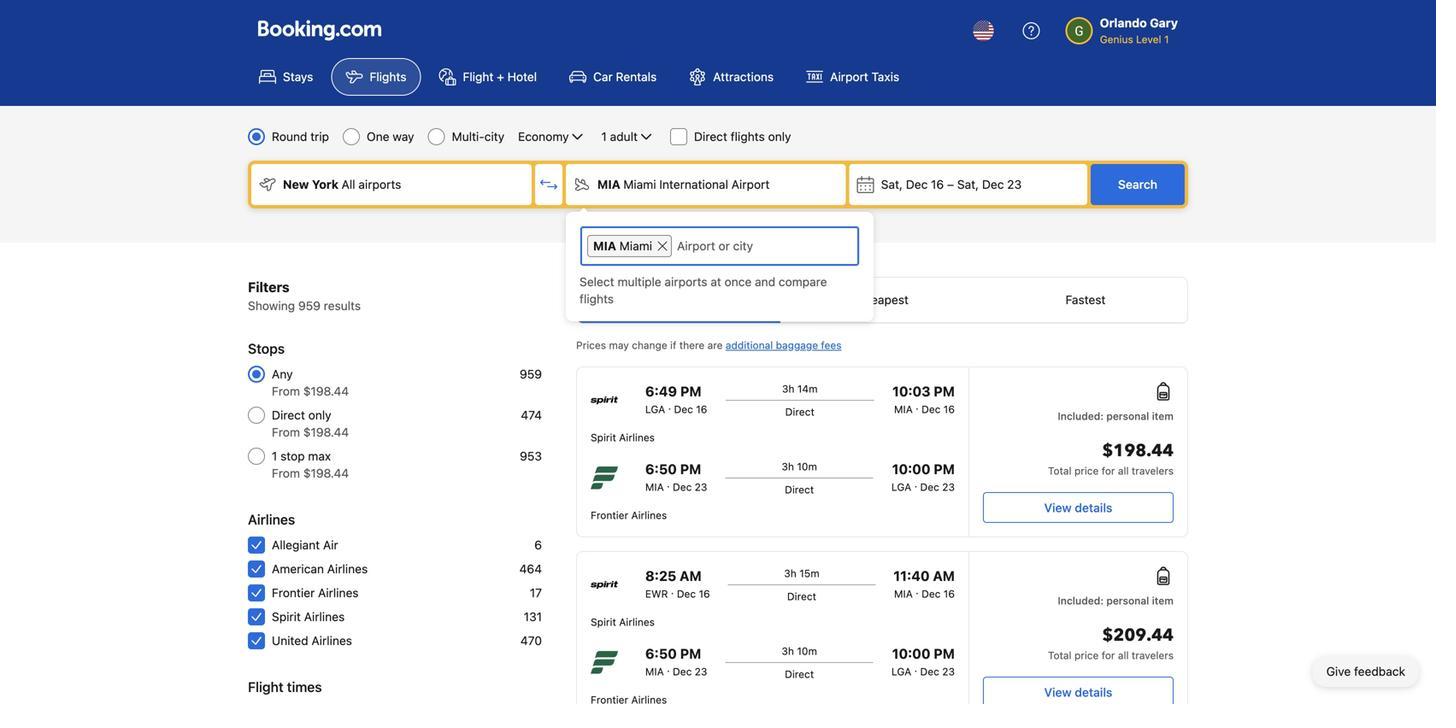 Task type: describe. For each thing, give the bounding box(es) containing it.
10:00 for $198.44
[[892, 461, 931, 478]]

$198.44 inside any from $198.44
[[303, 384, 349, 398]]

baggage
[[776, 339, 818, 351]]

direct only from $198.44
[[272, 408, 349, 439]]

all for $198.44
[[1118, 465, 1129, 477]]

lga for $209.44
[[892, 666, 912, 678]]

once
[[725, 275, 752, 289]]

one way
[[367, 130, 414, 144]]

pm down 10:03 pm mia . dec 16
[[934, 461, 955, 478]]

any
[[272, 367, 293, 381]]

6:50 pm mia . dec 23 for $209.44
[[645, 646, 707, 678]]

international
[[660, 177, 728, 192]]

3h 10m for $198.44
[[782, 461, 817, 473]]

6:49 pm lga . dec 16
[[645, 383, 707, 416]]

flights
[[370, 70, 407, 84]]

max
[[308, 449, 331, 463]]

compare
[[779, 275, 827, 289]]

airlines up 8:25
[[631, 510, 667, 522]]

$209.44
[[1103, 624, 1174, 648]]

sat, dec 16 – sat, dec 23
[[881, 177, 1022, 192]]

multiple
[[618, 275, 662, 289]]

car rentals
[[593, 70, 657, 84]]

item for $209.44
[[1152, 595, 1174, 607]]

464
[[519, 562, 542, 576]]

select multiple airports at once and compare flights
[[580, 275, 827, 306]]

airports inside select multiple airports at once and compare flights
[[665, 275, 708, 289]]

included: for $198.44
[[1058, 410, 1104, 422]]

1 vertical spatial frontier
[[272, 586, 315, 600]]

round
[[272, 130, 307, 144]]

474
[[521, 408, 542, 422]]

3h 14m
[[782, 383, 818, 395]]

16 for 11:40 am
[[944, 588, 955, 600]]

one
[[367, 130, 389, 144]]

car
[[593, 70, 613, 84]]

3h down 3h 15m
[[782, 646, 794, 658]]

dec inside 8:25 am ewr . dec 16
[[677, 588, 696, 600]]

air
[[323, 538, 338, 552]]

Airport or city text field
[[676, 235, 852, 257]]

genius
[[1100, 33, 1134, 45]]

fees
[[821, 339, 842, 351]]

select
[[580, 275, 614, 289]]

airlines down ewr
[[619, 616, 655, 628]]

gary
[[1150, 16, 1178, 30]]

10:00 pm lga . dec 23 for $198.44
[[892, 461, 955, 493]]

airport taxis link
[[792, 58, 914, 96]]

view for $209.44
[[1044, 686, 1072, 700]]

mia inside 10:03 pm mia . dec 16
[[894, 404, 913, 416]]

6
[[535, 538, 542, 552]]

search
[[1118, 177, 1158, 192]]

all
[[342, 177, 355, 192]]

1 for 1 adult
[[601, 130, 607, 144]]

10:00 for $209.44
[[892, 646, 931, 662]]

give
[[1327, 665, 1351, 679]]

16 inside dropdown button
[[931, 177, 944, 192]]

filters
[[248, 279, 290, 295]]

3h down 3h 14m on the bottom right
[[782, 461, 794, 473]]

11:40 am mia . dec 16
[[894, 568, 955, 600]]

are
[[708, 339, 723, 351]]

at
[[711, 275, 721, 289]]

price for $198.44
[[1075, 465, 1099, 477]]

cheapest button
[[781, 278, 984, 322]]

level
[[1136, 33, 1162, 45]]

included: personal item for $209.44
[[1058, 595, 1174, 607]]

total for $198.44
[[1048, 465, 1072, 477]]

. down 6:49 pm lga . dec 16
[[667, 478, 670, 490]]

spirit airlines up united airlines
[[272, 610, 345, 624]]

feedback
[[1354, 665, 1406, 679]]

dec inside 6:49 pm lga . dec 16
[[674, 404, 693, 416]]

6:50 pm mia . dec 23 for $198.44
[[645, 461, 707, 493]]

15m
[[800, 568, 820, 580]]

view for $198.44
[[1044, 501, 1072, 515]]

stays
[[283, 70, 313, 84]]

10m for $209.44
[[797, 646, 817, 658]]

from inside the 1 stop max from $198.44
[[272, 466, 300, 481]]

all for $209.44
[[1118, 650, 1129, 662]]

american
[[272, 562, 324, 576]]

give feedback
[[1327, 665, 1406, 679]]

lga for $198.44
[[892, 481, 912, 493]]

17
[[530, 586, 542, 600]]

hotel
[[508, 70, 537, 84]]

view details button for $209.44
[[983, 677, 1174, 705]]

fastest
[[1066, 293, 1106, 307]]

3h left 14m
[[782, 383, 795, 395]]

$198.44 inside direct only from $198.44
[[303, 425, 349, 439]]

flight + hotel
[[463, 70, 537, 84]]

airlines down 6:49
[[619, 432, 655, 444]]

give feedback button
[[1313, 657, 1419, 687]]

am for 8:25 am
[[680, 568, 702, 584]]

mia inside 11:40 am mia . dec 16
[[894, 588, 913, 600]]

view details button for $198.44
[[983, 492, 1174, 523]]

. inside 8:25 am ewr . dec 16
[[671, 585, 674, 597]]

orlando
[[1100, 16, 1147, 30]]

united airlines
[[272, 634, 352, 648]]

0 vertical spatial airport
[[830, 70, 869, 84]]

1 horizontal spatial frontier
[[591, 510, 629, 522]]

there
[[680, 339, 705, 351]]

16 for 10:03 pm
[[944, 404, 955, 416]]

city
[[485, 130, 505, 144]]

1 adult
[[601, 130, 638, 144]]

953
[[520, 449, 542, 463]]

view details for $209.44
[[1044, 686, 1113, 700]]

6:50 for $209.44
[[645, 646, 677, 662]]

total for $209.44
[[1048, 650, 1072, 662]]

multi-
[[452, 130, 485, 144]]

and
[[755, 275, 776, 289]]

american airlines
[[272, 562, 368, 576]]

personal for $198.44
[[1107, 410, 1149, 422]]

new
[[283, 177, 309, 192]]

any from $198.44
[[272, 367, 349, 398]]

fastest button
[[984, 278, 1188, 322]]

dec inside 11:40 am mia . dec 16
[[922, 588, 941, 600]]

allegiant air
[[272, 538, 338, 552]]

adult
[[610, 130, 638, 144]]

mia miami international airport
[[598, 177, 770, 192]]

for for $209.44
[[1102, 650, 1115, 662]]

details for $209.44
[[1075, 686, 1113, 700]]

economy
[[518, 130, 569, 144]]

$198.44 inside the 1 stop max from $198.44
[[303, 466, 349, 481]]

car rentals link
[[555, 58, 671, 96]]

personal for $209.44
[[1107, 595, 1149, 607]]

york
[[312, 177, 339, 192]]

airlines up united airlines
[[304, 610, 345, 624]]

6:49
[[645, 383, 677, 400]]

price for $209.44
[[1075, 650, 1099, 662]]

pm down 11:40 am mia . dec 16
[[934, 646, 955, 662]]

$209.44 total price for all travelers
[[1048, 624, 1174, 662]]

showing
[[248, 299, 295, 313]]

1 inside orlando gary genius level 1
[[1164, 33, 1169, 45]]

959 inside filters showing 959 results
[[298, 299, 321, 313]]

. inside 6:49 pm lga . dec 16
[[668, 400, 671, 412]]

way
[[393, 130, 414, 144]]

search button
[[1091, 164, 1185, 205]]

direct flights only
[[694, 130, 791, 144]]

1 vertical spatial frontier airlines
[[272, 586, 359, 600]]

from inside any from $198.44
[[272, 384, 300, 398]]

16 for 6:49 pm
[[696, 404, 707, 416]]

470
[[521, 634, 542, 648]]

1 adult button
[[600, 127, 657, 147]]

3h 15m
[[784, 568, 820, 580]]

1 sat, from the left
[[881, 177, 903, 192]]

1 vertical spatial 959
[[520, 367, 542, 381]]

pm inside 6:49 pm lga . dec 16
[[681, 383, 702, 400]]

round trip
[[272, 130, 329, 144]]

10:03
[[893, 383, 931, 400]]

additional
[[726, 339, 773, 351]]

16 for 8:25 am
[[699, 588, 710, 600]]

dec inside 10:03 pm mia . dec 16
[[922, 404, 941, 416]]



Task type: locate. For each thing, give the bounding box(es) containing it.
6:50 down ewr
[[645, 646, 677, 662]]

1 vertical spatial travelers
[[1132, 650, 1174, 662]]

0 vertical spatial details
[[1075, 501, 1113, 515]]

1 down gary
[[1164, 33, 1169, 45]]

1 horizontal spatial flight
[[463, 70, 494, 84]]

travelers inside $198.44 total price for all travelers
[[1132, 465, 1174, 477]]

0 vertical spatial 10:00
[[892, 461, 931, 478]]

959 up 474
[[520, 367, 542, 381]]

0 vertical spatial total
[[1048, 465, 1072, 477]]

2 vertical spatial lga
[[892, 666, 912, 678]]

1 included: personal item from the top
[[1058, 410, 1174, 422]]

0 vertical spatial view details button
[[983, 492, 1174, 523]]

airport left taxis
[[830, 70, 869, 84]]

flights down attractions
[[731, 130, 765, 144]]

10:00
[[892, 461, 931, 478], [892, 646, 931, 662]]

2 3h 10m from the top
[[782, 646, 817, 658]]

0 vertical spatial flight
[[463, 70, 494, 84]]

item up $209.44
[[1152, 595, 1174, 607]]

0 vertical spatial price
[[1075, 465, 1099, 477]]

2 from from the top
[[272, 425, 300, 439]]

travelers for $209.44
[[1132, 650, 1174, 662]]

spirit for $198.44
[[591, 432, 616, 444]]

for inside $198.44 total price for all travelers
[[1102, 465, 1115, 477]]

stays link
[[245, 58, 328, 96]]

included: personal item for $198.44
[[1058, 410, 1174, 422]]

tab list containing cheapest
[[577, 278, 1188, 324]]

am inside 8:25 am ewr . dec 16
[[680, 568, 702, 584]]

3h 10m for $209.44
[[782, 646, 817, 658]]

10:00 pm lga . dec 23 down 11:40 am mia . dec 16
[[892, 646, 955, 678]]

0 vertical spatial 10m
[[797, 461, 817, 473]]

spirit for $209.44
[[591, 616, 616, 628]]

spirit airlines for $198.44
[[591, 432, 655, 444]]

10:03 pm mia . dec 16
[[893, 383, 955, 416]]

1 vertical spatial item
[[1152, 595, 1174, 607]]

pm inside 10:03 pm mia . dec 16
[[934, 383, 955, 400]]

lga
[[645, 404, 665, 416], [892, 481, 912, 493], [892, 666, 912, 678]]

0 vertical spatial all
[[1118, 465, 1129, 477]]

stops
[[248, 341, 285, 357]]

2 6:50 from the top
[[645, 646, 677, 662]]

am right 8:25
[[680, 568, 702, 584]]

1 10m from the top
[[797, 461, 817, 473]]

all inside $198.44 total price for all travelers
[[1118, 465, 1129, 477]]

14m
[[798, 383, 818, 395]]

2 personal from the top
[[1107, 595, 1149, 607]]

1 6:50 pm mia . dec 23 from the top
[[645, 461, 707, 493]]

1 vertical spatial 10:00
[[892, 646, 931, 662]]

sat,
[[881, 177, 903, 192], [957, 177, 979, 192]]

1 3h 10m from the top
[[782, 461, 817, 473]]

included: personal item
[[1058, 410, 1174, 422], [1058, 595, 1174, 607]]

personal up $209.44
[[1107, 595, 1149, 607]]

frontier airlines
[[591, 510, 667, 522], [272, 586, 359, 600]]

price inside $198.44 total price for all travelers
[[1075, 465, 1099, 477]]

direct inside direct only from $198.44
[[272, 408, 305, 422]]

. down 10:03
[[916, 400, 919, 412]]

1 vertical spatial 6:50
[[645, 646, 677, 662]]

2 am from the left
[[933, 568, 955, 584]]

2 price from the top
[[1075, 650, 1099, 662]]

1 vertical spatial flights
[[580, 292, 614, 306]]

6:50 pm mia . dec 23
[[645, 461, 707, 493], [645, 646, 707, 678]]

1 vertical spatial airports
[[665, 275, 708, 289]]

6:50
[[645, 461, 677, 478], [645, 646, 677, 662]]

airlines down air
[[327, 562, 368, 576]]

1 price from the top
[[1075, 465, 1099, 477]]

personal up $198.44 total price for all travelers
[[1107, 410, 1149, 422]]

1 vertical spatial personal
[[1107, 595, 1149, 607]]

0 vertical spatial included: personal item
[[1058, 410, 1174, 422]]

orlando gary genius level 1
[[1100, 16, 1178, 45]]

stop
[[281, 449, 305, 463]]

included: personal item up $198.44 total price for all travelers
[[1058, 410, 1174, 422]]

1 vertical spatial for
[[1102, 650, 1115, 662]]

3h 10m down 3h 15m
[[782, 646, 817, 658]]

959 left results
[[298, 299, 321, 313]]

. down ewr
[[667, 663, 670, 675]]

. down 11:40 am mia . dec 16
[[915, 663, 918, 675]]

included: personal item up $209.44
[[1058, 595, 1174, 607]]

airport down direct flights only
[[732, 177, 770, 192]]

all inside $209.44 total price for all travelers
[[1118, 650, 1129, 662]]

0 vertical spatial travelers
[[1132, 465, 1174, 477]]

total
[[1048, 465, 1072, 477], [1048, 650, 1072, 662]]

0 vertical spatial 1
[[1164, 33, 1169, 45]]

1 am from the left
[[680, 568, 702, 584]]

1 horizontal spatial frontier airlines
[[591, 510, 667, 522]]

may
[[609, 339, 629, 351]]

total inside $198.44 total price for all travelers
[[1048, 465, 1072, 477]]

am inside 11:40 am mia . dec 16
[[933, 568, 955, 584]]

frontier airlines down american airlines
[[272, 586, 359, 600]]

8:25
[[645, 568, 677, 584]]

miami down "1 adult" popup button
[[624, 177, 656, 192]]

direct
[[694, 130, 728, 144], [785, 406, 815, 418], [272, 408, 305, 422], [785, 484, 814, 496], [787, 591, 817, 603], [785, 669, 814, 681]]

for inside $209.44 total price for all travelers
[[1102, 650, 1115, 662]]

1 vertical spatial included:
[[1058, 595, 1104, 607]]

view details button down $209.44 total price for all travelers
[[983, 677, 1174, 705]]

1 horizontal spatial airports
[[665, 275, 708, 289]]

6:50 pm mia . dec 23 down 6:49 pm lga . dec 16
[[645, 461, 707, 493]]

1 vertical spatial miami
[[620, 239, 652, 253]]

1 horizontal spatial am
[[933, 568, 955, 584]]

cheapest
[[856, 293, 909, 307]]

change
[[632, 339, 667, 351]]

23 inside sat, dec 16 – sat, dec 23 dropdown button
[[1007, 177, 1022, 192]]

2 included: personal item from the top
[[1058, 595, 1174, 607]]

flight times
[[248, 679, 322, 696]]

only inside direct only from $198.44
[[308, 408, 331, 422]]

flight
[[463, 70, 494, 84], [248, 679, 284, 696]]

0 horizontal spatial am
[[680, 568, 702, 584]]

1 vertical spatial 10m
[[797, 646, 817, 658]]

16 inside 11:40 am mia . dec 16
[[944, 588, 955, 600]]

miami up multiple
[[620, 239, 652, 253]]

price inside $209.44 total price for all travelers
[[1075, 650, 1099, 662]]

item
[[1152, 410, 1174, 422], [1152, 595, 1174, 607]]

attractions link
[[675, 58, 788, 96]]

airlines down american airlines
[[318, 586, 359, 600]]

0 vertical spatial 3h 10m
[[782, 461, 817, 473]]

$198.44 total price for all travelers
[[1048, 439, 1174, 477]]

2 vertical spatial from
[[272, 466, 300, 481]]

prices may change if there are additional baggage fees
[[576, 339, 842, 351]]

new york all airports
[[283, 177, 401, 192]]

pm down 8:25 am ewr . dec 16
[[680, 646, 701, 662]]

10:00 pm lga . dec 23 down 10:03 pm mia . dec 16
[[892, 461, 955, 493]]

airlines up allegiant
[[248, 512, 295, 528]]

view details down $198.44 total price for all travelers
[[1044, 501, 1113, 515]]

1 total from the top
[[1048, 465, 1072, 477]]

1 left stop at bottom
[[272, 449, 277, 463]]

pm
[[681, 383, 702, 400], [934, 383, 955, 400], [680, 461, 701, 478], [934, 461, 955, 478], [680, 646, 701, 662], [934, 646, 955, 662]]

2 details from the top
[[1075, 686, 1113, 700]]

flights inside select multiple airports at once and compare flights
[[580, 292, 614, 306]]

flight for flight + hotel
[[463, 70, 494, 84]]

1 vertical spatial 6:50 pm mia . dec 23
[[645, 646, 707, 678]]

2 10:00 from the top
[[892, 646, 931, 662]]

0 vertical spatial 6:50 pm mia . dec 23
[[645, 461, 707, 493]]

view details down $209.44 total price for all travelers
[[1044, 686, 1113, 700]]

0 vertical spatial frontier
[[591, 510, 629, 522]]

1 vertical spatial price
[[1075, 650, 1099, 662]]

. right ewr
[[671, 585, 674, 597]]

. down 6:49
[[668, 400, 671, 412]]

1 view details button from the top
[[983, 492, 1174, 523]]

frontier
[[591, 510, 629, 522], [272, 586, 315, 600]]

1 vertical spatial view
[[1044, 686, 1072, 700]]

1 for 1 stop max from $198.44
[[272, 449, 277, 463]]

1 vertical spatial 3h 10m
[[782, 646, 817, 658]]

10:00 down 10:03 pm mia . dec 16
[[892, 461, 931, 478]]

2 view from the top
[[1044, 686, 1072, 700]]

10:00 pm lga . dec 23
[[892, 461, 955, 493], [892, 646, 955, 678]]

miami for miami international airport
[[624, 177, 656, 192]]

1 horizontal spatial sat,
[[957, 177, 979, 192]]

0 vertical spatial 10:00 pm lga . dec 23
[[892, 461, 955, 493]]

details down $198.44 total price for all travelers
[[1075, 501, 1113, 515]]

16 inside 6:49 pm lga . dec 16
[[696, 404, 707, 416]]

prices
[[576, 339, 606, 351]]

2 sat, from the left
[[957, 177, 979, 192]]

included: up $209.44 total price for all travelers
[[1058, 595, 1104, 607]]

1 horizontal spatial flights
[[731, 130, 765, 144]]

0 vertical spatial only
[[768, 130, 791, 144]]

lga inside 6:49 pm lga . dec 16
[[645, 404, 665, 416]]

1 left 'adult'
[[601, 130, 607, 144]]

0 horizontal spatial sat,
[[881, 177, 903, 192]]

2 6:50 pm mia . dec 23 from the top
[[645, 646, 707, 678]]

airport taxis
[[830, 70, 900, 84]]

2 included: from the top
[[1058, 595, 1104, 607]]

131
[[524, 610, 542, 624]]

view down $209.44 total price for all travelers
[[1044, 686, 1072, 700]]

–
[[947, 177, 954, 192]]

1 vertical spatial lga
[[892, 481, 912, 493]]

multi-city
[[452, 130, 505, 144]]

1 included: from the top
[[1058, 410, 1104, 422]]

additional baggage fees link
[[726, 339, 842, 351]]

10:00 down 11:40 am mia . dec 16
[[892, 646, 931, 662]]

3h
[[782, 383, 795, 395], [782, 461, 794, 473], [784, 568, 797, 580], [782, 646, 794, 658]]

1 horizontal spatial airport
[[830, 70, 869, 84]]

2 item from the top
[[1152, 595, 1174, 607]]

2 vertical spatial 1
[[272, 449, 277, 463]]

spirit
[[591, 432, 616, 444], [272, 610, 301, 624], [591, 616, 616, 628]]

pm right 6:49
[[681, 383, 702, 400]]

view details button
[[983, 492, 1174, 523], [983, 677, 1174, 705]]

included: for $209.44
[[1058, 595, 1104, 607]]

results
[[324, 299, 361, 313]]

from inside direct only from $198.44
[[272, 425, 300, 439]]

0 horizontal spatial only
[[308, 408, 331, 422]]

6:50 pm mia . dec 23 down ewr
[[645, 646, 707, 678]]

item up $198.44 total price for all travelers
[[1152, 410, 1174, 422]]

details down $209.44 total price for all travelers
[[1075, 686, 1113, 700]]

airports
[[359, 177, 401, 192], [665, 275, 708, 289]]

. down 10:03 pm mia . dec 16
[[915, 478, 918, 490]]

2 travelers from the top
[[1132, 650, 1174, 662]]

sat, left '–' at the right of page
[[881, 177, 903, 192]]

view details for $198.44
[[1044, 501, 1113, 515]]

if
[[670, 339, 677, 351]]

1 personal from the top
[[1107, 410, 1149, 422]]

spirit airlines for $209.44
[[591, 616, 655, 628]]

3 from from the top
[[272, 466, 300, 481]]

0 horizontal spatial frontier airlines
[[272, 586, 359, 600]]

1 vertical spatial included: personal item
[[1058, 595, 1174, 607]]

0 horizontal spatial airports
[[359, 177, 401, 192]]

1 vertical spatial all
[[1118, 650, 1129, 662]]

1 item from the top
[[1152, 410, 1174, 422]]

am for 11:40 am
[[933, 568, 955, 584]]

0 horizontal spatial flight
[[248, 679, 284, 696]]

flight for flight times
[[248, 679, 284, 696]]

flights down select
[[580, 292, 614, 306]]

10m for $198.44
[[797, 461, 817, 473]]

times
[[287, 679, 322, 696]]

personal
[[1107, 410, 1149, 422], [1107, 595, 1149, 607]]

2 all from the top
[[1118, 650, 1129, 662]]

1 vertical spatial 10:00 pm lga . dec 23
[[892, 646, 955, 678]]

0 vertical spatial airports
[[359, 177, 401, 192]]

sat, right '–' at the right of page
[[957, 177, 979, 192]]

from
[[272, 384, 300, 398], [272, 425, 300, 439], [272, 466, 300, 481]]

1 vertical spatial from
[[272, 425, 300, 439]]

1 vertical spatial view details button
[[983, 677, 1174, 705]]

frontier airlines up 8:25
[[591, 510, 667, 522]]

included: up $198.44 total price for all travelers
[[1058, 410, 1104, 422]]

sat, dec 16 – sat, dec 23 button
[[850, 164, 1088, 205]]

0 vertical spatial frontier airlines
[[591, 510, 667, 522]]

2 view details button from the top
[[983, 677, 1174, 705]]

$198.44 inside $198.44 total price for all travelers
[[1103, 439, 1174, 463]]

1 vertical spatial only
[[308, 408, 331, 422]]

taxis
[[872, 70, 900, 84]]

details for $198.44
[[1075, 501, 1113, 515]]

tab list
[[577, 278, 1188, 324]]

mia miami
[[593, 239, 652, 253]]

0 horizontal spatial flights
[[580, 292, 614, 306]]

3h left 15m
[[784, 568, 797, 580]]

pm down 6:49 pm lga . dec 16
[[680, 461, 701, 478]]

details
[[1075, 501, 1113, 515], [1075, 686, 1113, 700]]

airlines
[[619, 432, 655, 444], [631, 510, 667, 522], [248, 512, 295, 528], [327, 562, 368, 576], [318, 586, 359, 600], [304, 610, 345, 624], [619, 616, 655, 628], [312, 634, 352, 648]]

1 details from the top
[[1075, 501, 1113, 515]]

all
[[1118, 465, 1129, 477], [1118, 650, 1129, 662]]

2 10:00 pm lga . dec 23 from the top
[[892, 646, 955, 678]]

booking.com logo image
[[258, 20, 381, 41], [258, 20, 381, 41]]

flight inside "link"
[[463, 70, 494, 84]]

spirit airlines down 6:49
[[591, 432, 655, 444]]

1 vertical spatial total
[[1048, 650, 1072, 662]]

2 for from the top
[[1102, 650, 1115, 662]]

.
[[668, 400, 671, 412], [916, 400, 919, 412], [667, 478, 670, 490], [915, 478, 918, 490], [671, 585, 674, 597], [916, 585, 919, 597], [667, 663, 670, 675], [915, 663, 918, 675]]

flight + hotel link
[[424, 58, 552, 96]]

airlines right united
[[312, 634, 352, 648]]

total inside $209.44 total price for all travelers
[[1048, 650, 1072, 662]]

0 vertical spatial item
[[1152, 410, 1174, 422]]

mia
[[598, 177, 621, 192], [593, 239, 616, 253], [894, 404, 913, 416], [645, 481, 664, 493], [894, 588, 913, 600], [645, 666, 664, 678]]

1 6:50 from the top
[[645, 461, 677, 478]]

rentals
[[616, 70, 657, 84]]

for for $198.44
[[1102, 465, 1115, 477]]

0 horizontal spatial 1
[[272, 449, 277, 463]]

. down 11:40
[[916, 585, 919, 597]]

only
[[768, 130, 791, 144], [308, 408, 331, 422]]

travelers inside $209.44 total price for all travelers
[[1132, 650, 1174, 662]]

view details button down $198.44 total price for all travelers
[[983, 492, 1174, 523]]

6:50 down 6:49 pm lga . dec 16
[[645, 461, 677, 478]]

16 inside 8:25 am ewr . dec 16
[[699, 588, 710, 600]]

10m down 14m
[[797, 461, 817, 473]]

trip
[[311, 130, 329, 144]]

1 all from the top
[[1118, 465, 1129, 477]]

0 vertical spatial lga
[[645, 404, 665, 416]]

1 stop max from $198.44
[[272, 449, 349, 481]]

. inside 11:40 am mia . dec 16
[[916, 585, 919, 597]]

6:50 for $198.44
[[645, 461, 677, 478]]

1 10:00 pm lga . dec 23 from the top
[[892, 461, 955, 493]]

2 horizontal spatial 1
[[1164, 33, 1169, 45]]

from down stop at bottom
[[272, 466, 300, 481]]

ewr
[[645, 588, 668, 600]]

0 vertical spatial view
[[1044, 501, 1072, 515]]

2 10m from the top
[[797, 646, 817, 658]]

1 view from the top
[[1044, 501, 1072, 515]]

1 from from the top
[[272, 384, 300, 398]]

1 vertical spatial airport
[[732, 177, 770, 192]]

item for $198.44
[[1152, 410, 1174, 422]]

1 vertical spatial flight
[[248, 679, 284, 696]]

0 vertical spatial 6:50
[[645, 461, 677, 478]]

0 vertical spatial for
[[1102, 465, 1115, 477]]

0 vertical spatial personal
[[1107, 410, 1149, 422]]

miami for miami
[[620, 239, 652, 253]]

travelers for $198.44
[[1132, 465, 1174, 477]]

airports left at
[[665, 275, 708, 289]]

0 vertical spatial miami
[[624, 177, 656, 192]]

3h 10m down 3h 14m on the bottom right
[[782, 461, 817, 473]]

spirit airlines down ewr
[[591, 616, 655, 628]]

10:00 pm lga . dec 23 for $209.44
[[892, 646, 955, 678]]

1 for from the top
[[1102, 465, 1115, 477]]

view down $198.44 total price for all travelers
[[1044, 501, 1072, 515]]

from down any
[[272, 384, 300, 398]]

11:40
[[894, 568, 930, 584]]

1 travelers from the top
[[1132, 465, 1174, 477]]

0 vertical spatial included:
[[1058, 410, 1104, 422]]

16 inside 10:03 pm mia . dec 16
[[944, 404, 955, 416]]

1 vertical spatial 1
[[601, 130, 607, 144]]

1 inside the 1 stop max from $198.44
[[272, 449, 277, 463]]

+
[[497, 70, 504, 84]]

from up stop at bottom
[[272, 425, 300, 439]]

only down any from $198.44
[[308, 408, 331, 422]]

0 horizontal spatial 959
[[298, 299, 321, 313]]

0 vertical spatial 959
[[298, 299, 321, 313]]

1 horizontal spatial 959
[[520, 367, 542, 381]]

1 inside popup button
[[601, 130, 607, 144]]

flights
[[731, 130, 765, 144], [580, 292, 614, 306]]

0 vertical spatial flights
[[731, 130, 765, 144]]

flight left + in the top left of the page
[[463, 70, 494, 84]]

2 total from the top
[[1048, 650, 1072, 662]]

view details
[[1044, 501, 1113, 515], [1044, 686, 1113, 700]]

1 10:00 from the top
[[892, 461, 931, 478]]

only down attractions
[[768, 130, 791, 144]]

filters showing 959 results
[[248, 279, 361, 313]]

1 vertical spatial details
[[1075, 686, 1113, 700]]

10m down 15m
[[797, 646, 817, 658]]

allegiant
[[272, 538, 320, 552]]

am right 11:40
[[933, 568, 955, 584]]

1 view details from the top
[[1044, 501, 1113, 515]]

pm right 10:03
[[934, 383, 955, 400]]

1 horizontal spatial only
[[768, 130, 791, 144]]

0 horizontal spatial frontier
[[272, 586, 315, 600]]

2 view details from the top
[[1044, 686, 1113, 700]]

united
[[272, 634, 308, 648]]

flight left times
[[248, 679, 284, 696]]

0 vertical spatial view details
[[1044, 501, 1113, 515]]

. inside 10:03 pm mia . dec 16
[[916, 400, 919, 412]]

0 vertical spatial from
[[272, 384, 300, 398]]

8:25 am ewr . dec 16
[[645, 568, 710, 600]]

airports right all
[[359, 177, 401, 192]]

1 horizontal spatial 1
[[601, 130, 607, 144]]

0 horizontal spatial airport
[[732, 177, 770, 192]]

1 vertical spatial view details
[[1044, 686, 1113, 700]]



Task type: vqa. For each thing, say whether or not it's contained in the screenshot.
* associated with Contact email *
no



